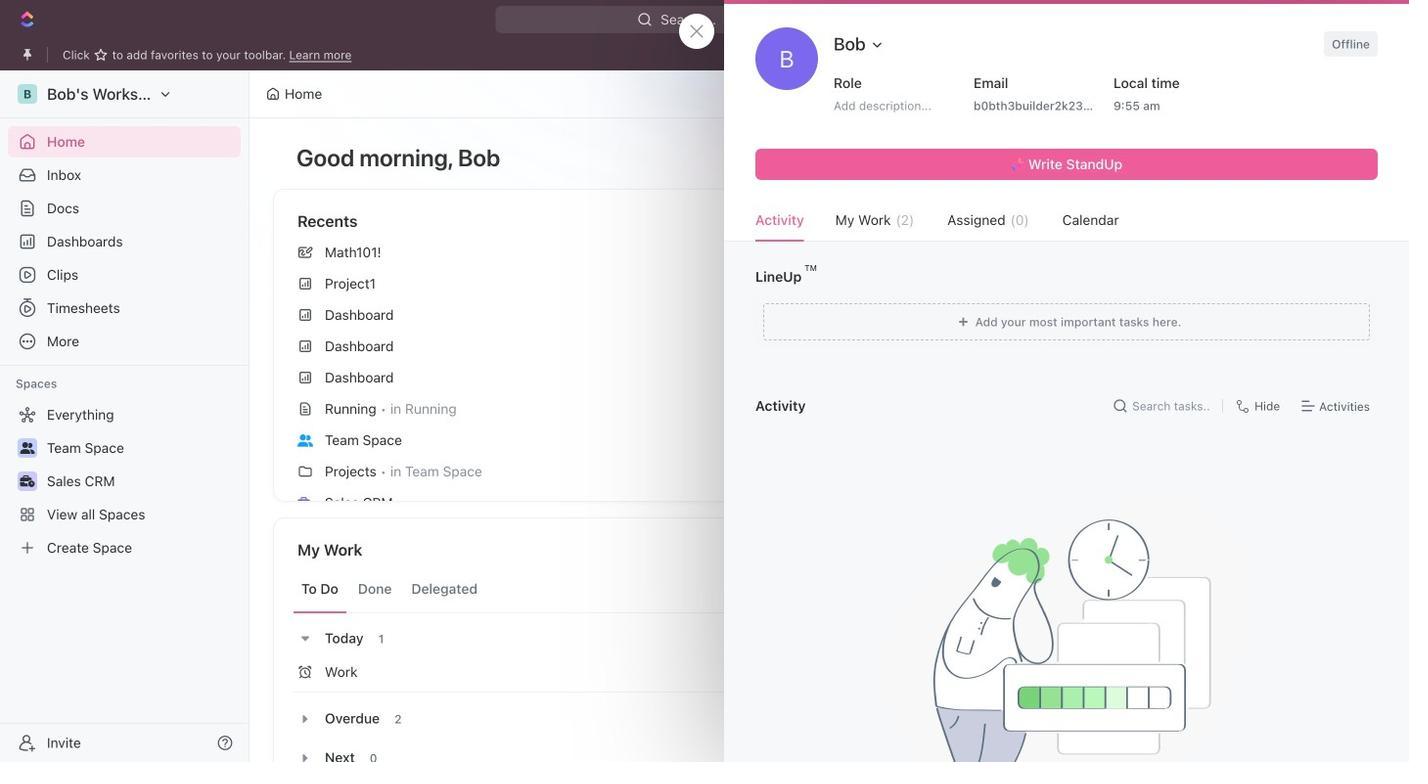 Task type: locate. For each thing, give the bounding box(es) containing it.
Search tasks.. text field
[[1133, 392, 1215, 421]]

business time image
[[298, 497, 313, 510]]

tree
[[8, 399, 241, 564]]

sidebar navigation
[[0, 70, 254, 763]]

tab list
[[294, 566, 801, 614]]

bob's workspace, , element
[[18, 84, 37, 104]]



Task type: vqa. For each thing, say whether or not it's contained in the screenshot.
right business time image
yes



Task type: describe. For each thing, give the bounding box(es) containing it.
user group image
[[298, 434, 313, 447]]

business time image
[[20, 476, 35, 487]]

user group image
[[20, 442, 35, 454]]

tree inside sidebar navigation
[[8, 399, 241, 564]]



